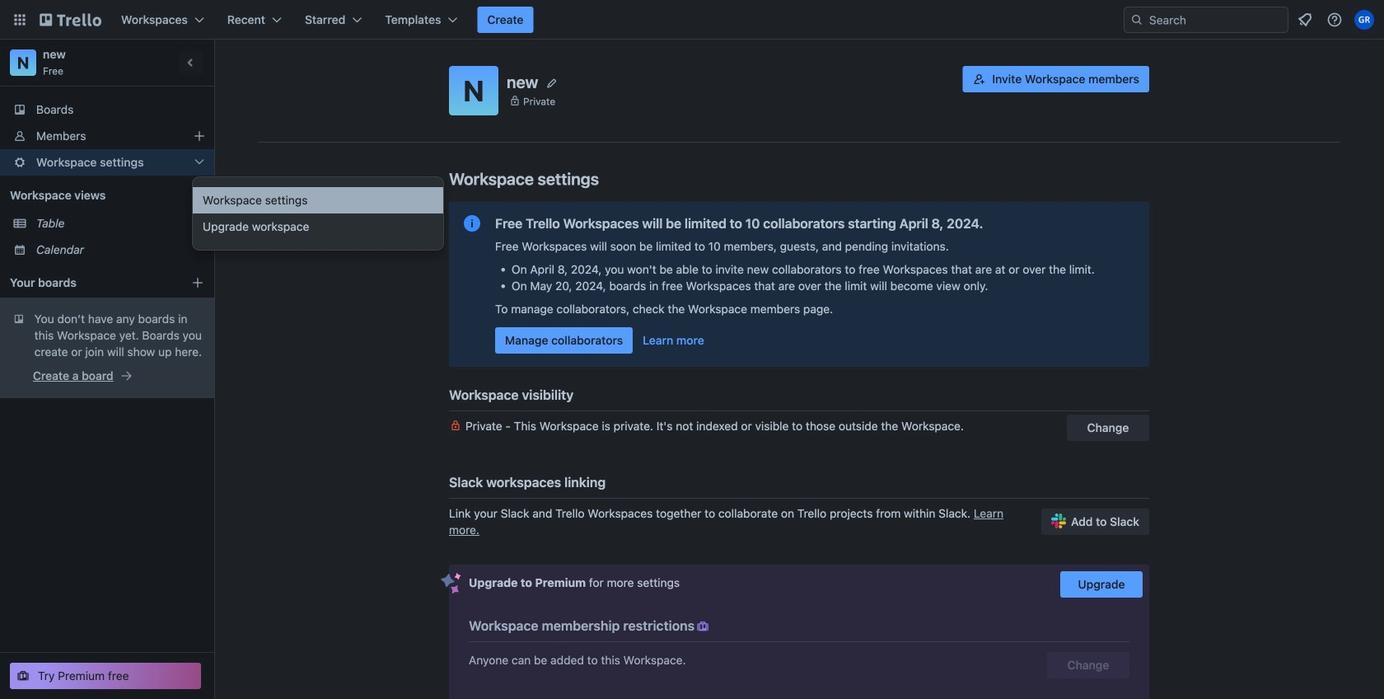 Task type: locate. For each thing, give the bounding box(es) containing it.
workspace navigation collapse icon image
[[180, 51, 203, 74]]

Search field
[[1144, 8, 1288, 31]]

add board image
[[191, 276, 204, 289]]

sm image
[[695, 618, 712, 635]]

open information menu image
[[1327, 12, 1344, 28]]

sparkle image
[[441, 573, 462, 594]]



Task type: describe. For each thing, give the bounding box(es) containing it.
search image
[[1131, 13, 1144, 26]]

greg robinson (gregrobinson96) image
[[1355, 10, 1375, 30]]

back to home image
[[40, 7, 101, 33]]

your boards with 0 items element
[[10, 273, 183, 293]]

0 notifications image
[[1296, 10, 1316, 30]]

primary element
[[0, 0, 1385, 40]]



Task type: vqa. For each thing, say whether or not it's contained in the screenshot.
Back to home image at the left top of the page
yes



